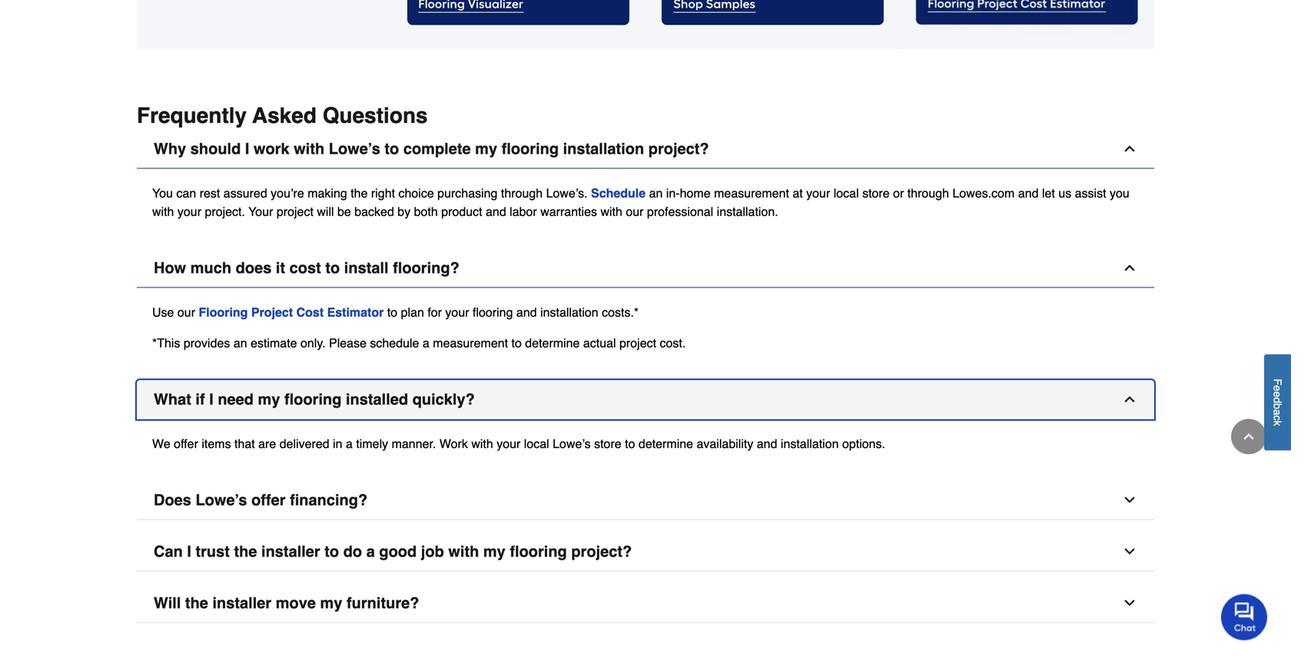 Task type: describe. For each thing, give the bounding box(es) containing it.
rest
[[200, 186, 220, 200]]

in
[[333, 437, 343, 451]]

lowe's inside why should i work with lowe's to complete my flooring installation project? button
[[329, 140, 381, 158]]

lowe's.
[[546, 186, 588, 200]]

only.
[[301, 336, 326, 350]]

for
[[428, 305, 442, 320]]

need
[[218, 391, 254, 408]]

my inside can i trust the installer to do a good job with my flooring project? button
[[484, 543, 506, 561]]

both
[[414, 205, 438, 219]]

1 through from the left
[[501, 186, 543, 200]]

why should i work with lowe's to complete my flooring installation project? button
[[137, 130, 1155, 169]]

offer inside button
[[252, 491, 286, 509]]

that
[[235, 437, 255, 451]]

are
[[259, 437, 276, 451]]

0 vertical spatial offer
[[174, 437, 198, 451]]

chevron up image for how much does it cost to install flooring?
[[1123, 260, 1138, 276]]

chevron down image for can i trust the installer to do a good job with my flooring project?
[[1123, 544, 1138, 559]]

1 vertical spatial our
[[178, 305, 195, 320]]

backed
[[355, 205, 394, 219]]

good
[[379, 543, 417, 561]]

your down can
[[178, 205, 202, 219]]

do
[[344, 543, 362, 561]]

2 vertical spatial i
[[187, 543, 191, 561]]

your right for
[[446, 305, 470, 320]]

much
[[191, 259, 232, 277]]

be
[[338, 205, 351, 219]]

lowes.com
[[953, 186, 1015, 200]]

installation inside button
[[563, 140, 645, 158]]

frequently asked questions
[[137, 103, 428, 128]]

project? inside button
[[649, 140, 710, 158]]

chat invite button image
[[1222, 594, 1269, 641]]

assured
[[224, 186, 267, 200]]

can i trust the installer to do a good job with my flooring project? button
[[137, 533, 1155, 572]]

1 vertical spatial project
[[620, 336, 657, 350]]

please
[[329, 336, 367, 350]]

project? inside button
[[572, 543, 632, 561]]

choice
[[399, 186, 434, 200]]

purchasing
[[438, 186, 498, 200]]

professional
[[647, 205, 714, 219]]

2 e from the top
[[1272, 392, 1285, 398]]

2 vertical spatial installation
[[781, 437, 839, 451]]

we
[[152, 437, 171, 451]]

it
[[276, 259, 285, 277]]

frequently
[[137, 103, 247, 128]]

estimate
[[251, 336, 297, 350]]

actual
[[584, 336, 616, 350]]

why
[[154, 140, 186, 158]]

schedule
[[370, 336, 419, 350]]

you
[[152, 186, 173, 200]]

manner.
[[392, 437, 436, 451]]

an inside 'an in-home measurement at your local store or through lowes.com and let us assist you with your project. your project will be backed by both product and labor warranties with our professional installation.'
[[650, 186, 663, 200]]

will the installer move my furniture?
[[154, 594, 419, 612]]

labor
[[510, 205, 537, 219]]

you can rest assured you're making the right choice purchasing through lowe's. schedule
[[152, 186, 646, 200]]

warranties
[[541, 205, 598, 219]]

availability
[[697, 437, 754, 451]]

complete
[[404, 140, 471, 158]]

my inside the what if i need my flooring installed quickly? button
[[258, 391, 280, 408]]

in-
[[667, 186, 680, 200]]

quickly?
[[413, 391, 475, 408]]

trust
[[196, 543, 230, 561]]

1 vertical spatial an
[[234, 336, 247, 350]]

flooring project cost estimator link
[[199, 305, 384, 320]]

schedule link
[[591, 186, 646, 200]]

your right work
[[497, 437, 521, 451]]

i for should
[[245, 140, 250, 158]]

flooring project cost estimator. image
[[901, 0, 1155, 49]]

asked
[[253, 103, 317, 128]]

let
[[1043, 186, 1056, 200]]

designing your space made easy. find everything you need to get the job done right. image
[[137, 0, 391, 50]]

flooring visualizer. image
[[391, 0, 646, 50]]

*this
[[152, 336, 180, 350]]

should
[[191, 140, 241, 158]]

move
[[276, 594, 316, 612]]

use
[[152, 305, 174, 320]]

with inside button
[[449, 543, 479, 561]]

your
[[249, 205, 273, 219]]

can i trust the installer to do a good job with my flooring project?
[[154, 543, 632, 561]]

store inside 'an in-home measurement at your local store or through lowes.com and let us assist you with your project. your project will be backed by both product and labor warranties with our professional installation.'
[[863, 186, 890, 200]]

shop samples. image
[[646, 0, 901, 50]]

job
[[421, 543, 444, 561]]

furniture?
[[347, 594, 419, 612]]

cost.
[[660, 336, 686, 350]]

can
[[154, 543, 183, 561]]

to inside button
[[325, 543, 339, 561]]

project
[[251, 305, 293, 320]]

install
[[344, 259, 389, 277]]

0 vertical spatial the
[[351, 186, 368, 200]]

installed
[[346, 391, 408, 408]]

items
[[202, 437, 231, 451]]

project inside 'an in-home measurement at your local store or through lowes.com and let us assist you with your project. your project will be backed by both product and labor warranties with our professional installation.'
[[277, 205, 314, 219]]

your right at
[[807, 186, 831, 200]]

questions
[[323, 103, 428, 128]]

what if i need my flooring installed quickly? button
[[137, 380, 1155, 420]]

1 vertical spatial local
[[524, 437, 550, 451]]

to inside 'button'
[[326, 259, 340, 277]]

will
[[154, 594, 181, 612]]

1 e from the top
[[1272, 386, 1285, 392]]

making
[[308, 186, 347, 200]]

chevron down image
[[1123, 493, 1138, 508]]

chevron down image for will the installer move my furniture?
[[1123, 596, 1138, 611]]

measurement inside 'an in-home measurement at your local store or through lowes.com and let us assist you with your project. your project will be backed by both product and labor warranties with our professional installation.'
[[715, 186, 790, 200]]

product
[[442, 205, 483, 219]]

to inside button
[[385, 140, 399, 158]]

will the installer move my furniture? button
[[137, 584, 1155, 623]]

0 horizontal spatial store
[[595, 437, 622, 451]]

does lowe's offer financing?
[[154, 491, 368, 509]]

b
[[1272, 404, 1285, 410]]



Task type: locate. For each thing, give the bounding box(es) containing it.
chevron up image inside why should i work with lowe's to complete my flooring installation project? button
[[1123, 141, 1138, 156]]

assist
[[1076, 186, 1107, 200]]

0 vertical spatial chevron down image
[[1123, 544, 1138, 559]]

0 horizontal spatial an
[[234, 336, 247, 350]]

your
[[807, 186, 831, 200], [178, 205, 202, 219], [446, 305, 470, 320], [497, 437, 521, 451]]

1 vertical spatial lowe's
[[553, 437, 591, 451]]

1 horizontal spatial an
[[650, 186, 663, 200]]

1 vertical spatial offer
[[252, 491, 286, 509]]

2 chevron up image from the top
[[1123, 260, 1138, 276]]

chevron up image up you
[[1123, 141, 1138, 156]]

chevron up image down you
[[1123, 260, 1138, 276]]

project
[[277, 205, 314, 219], [620, 336, 657, 350]]

to
[[385, 140, 399, 158], [326, 259, 340, 277], [387, 305, 398, 320], [512, 336, 522, 350], [625, 437, 636, 451], [325, 543, 339, 561]]

0 vertical spatial store
[[863, 186, 890, 200]]

0 horizontal spatial our
[[178, 305, 195, 320]]

the right the will
[[185, 594, 208, 612]]

0 horizontal spatial chevron up image
[[1123, 392, 1138, 407]]

chevron up image inside the what if i need my flooring installed quickly? button
[[1123, 392, 1138, 407]]

plan
[[401, 305, 424, 320]]

1 horizontal spatial measurement
[[715, 186, 790, 200]]

2 chevron down image from the top
[[1123, 596, 1138, 611]]

0 vertical spatial our
[[626, 205, 644, 219]]

0 vertical spatial project
[[277, 205, 314, 219]]

determine down the what if i need my flooring installed quickly? button
[[639, 437, 694, 451]]

1 horizontal spatial offer
[[252, 491, 286, 509]]

at
[[793, 186, 803, 200]]

project left cost.
[[620, 336, 657, 350]]

installer left move
[[213, 594, 272, 612]]

1 vertical spatial i
[[209, 391, 214, 408]]

1 vertical spatial store
[[595, 437, 622, 451]]

0 vertical spatial i
[[245, 140, 250, 158]]

1 vertical spatial chevron up image
[[1123, 260, 1138, 276]]

1 chevron up image from the top
[[1123, 141, 1138, 156]]

2 through from the left
[[908, 186, 950, 200]]

installation
[[563, 140, 645, 158], [541, 305, 599, 320], [781, 437, 839, 451]]

estimator
[[327, 305, 384, 320]]

1 horizontal spatial i
[[209, 391, 214, 408]]

2 horizontal spatial lowe's
[[553, 437, 591, 451]]

1 horizontal spatial the
[[234, 543, 257, 561]]

1 horizontal spatial through
[[908, 186, 950, 200]]

1 vertical spatial project?
[[572, 543, 632, 561]]

*this provides an estimate only. please schedule a measurement to determine actual project cost.
[[152, 336, 686, 350]]

installation.
[[717, 205, 779, 219]]

1 vertical spatial installer
[[213, 594, 272, 612]]

cost
[[290, 259, 321, 277]]

0 vertical spatial an
[[650, 186, 663, 200]]

my right job
[[484, 543, 506, 561]]

chevron down image inside can i trust the installer to do a good job with my flooring project? button
[[1123, 544, 1138, 559]]

timely
[[356, 437, 388, 451]]

you're
[[271, 186, 304, 200]]

1 vertical spatial installation
[[541, 305, 599, 320]]

why should i work with lowe's to complete my flooring installation project?
[[154, 140, 710, 158]]

0 vertical spatial chevron up image
[[1123, 392, 1138, 407]]

1 vertical spatial the
[[234, 543, 257, 561]]

installation up schedule
[[563, 140, 645, 158]]

a right 'do'
[[367, 543, 375, 561]]

store
[[863, 186, 890, 200], [595, 437, 622, 451]]

chevron up image
[[1123, 141, 1138, 156], [1123, 260, 1138, 276]]

a for *this provides an estimate only. please schedule a measurement to determine actual project cost.
[[423, 336, 430, 350]]

right
[[371, 186, 395, 200]]

offer right we
[[174, 437, 198, 451]]

0 horizontal spatial measurement
[[433, 336, 508, 350]]

what if i need my flooring installed quickly?
[[154, 391, 475, 408]]

e
[[1272, 386, 1285, 392], [1272, 392, 1285, 398]]

our right use
[[178, 305, 195, 320]]

store left "or"
[[863, 186, 890, 200]]

provides
[[184, 336, 230, 350]]

will
[[317, 205, 334, 219]]

e up b
[[1272, 392, 1285, 398]]

i right if
[[209, 391, 214, 408]]

1 vertical spatial chevron up image
[[1242, 429, 1257, 445]]

a right schedule
[[423, 336, 430, 350]]

1 horizontal spatial our
[[626, 205, 644, 219]]

c
[[1272, 416, 1285, 421]]

flooring
[[502, 140, 559, 158], [473, 305, 513, 320], [285, 391, 342, 408], [510, 543, 567, 561]]

and
[[1019, 186, 1039, 200], [486, 205, 507, 219], [517, 305, 537, 320], [757, 437, 778, 451]]

chevron down image inside will the installer move my furniture? button
[[1123, 596, 1138, 611]]

costs.*
[[602, 305, 639, 320]]

0 horizontal spatial determine
[[525, 336, 580, 350]]

1 vertical spatial determine
[[639, 437, 694, 451]]

project?
[[649, 140, 710, 158], [572, 543, 632, 561]]

1 horizontal spatial determine
[[639, 437, 694, 451]]

1 horizontal spatial lowe's
[[329, 140, 381, 158]]

local
[[834, 186, 859, 200], [524, 437, 550, 451]]

2 vertical spatial lowe's
[[196, 491, 247, 509]]

0 horizontal spatial offer
[[174, 437, 198, 451]]

store down the what if i need my flooring installed quickly? button
[[595, 437, 622, 451]]

project? up in-
[[649, 140, 710, 158]]

or
[[894, 186, 905, 200]]

0 horizontal spatial local
[[524, 437, 550, 451]]

project.
[[205, 205, 245, 219]]

through right "or"
[[908, 186, 950, 200]]

with
[[294, 140, 325, 158], [152, 205, 174, 219], [601, 205, 623, 219], [472, 437, 494, 451], [449, 543, 479, 561]]

chevron up image for why should i work with lowe's to complete my flooring installation project?
[[1123, 141, 1138, 156]]

delivered
[[280, 437, 330, 451]]

a inside button
[[367, 543, 375, 561]]

the right the trust
[[234, 543, 257, 561]]

flooring inside button
[[502, 140, 559, 158]]

measurement down for
[[433, 336, 508, 350]]

0 vertical spatial lowe's
[[329, 140, 381, 158]]

0 horizontal spatial project
[[277, 205, 314, 219]]

1 chevron down image from the top
[[1123, 544, 1138, 559]]

my right need
[[258, 391, 280, 408]]

installation left options.
[[781, 437, 839, 451]]

local inside 'an in-home measurement at your local store or through lowes.com and let us assist you with your project. your project will be backed by both product and labor warranties with our professional installation.'
[[834, 186, 859, 200]]

an left in-
[[650, 186, 663, 200]]

measurement up installation.
[[715, 186, 790, 200]]

us
[[1059, 186, 1072, 200]]

a for can i trust the installer to do a good job with my flooring project?
[[367, 543, 375, 561]]

project? down does lowe's offer financing? button
[[572, 543, 632, 561]]

e up d at the right bottom of the page
[[1272, 386, 1285, 392]]

with inside button
[[294, 140, 325, 158]]

chevron up image
[[1123, 392, 1138, 407], [1242, 429, 1257, 445]]

does
[[236, 259, 272, 277]]

my right move
[[320, 594, 343, 612]]

0 vertical spatial chevron up image
[[1123, 141, 1138, 156]]

chevron up image inside scroll to top element
[[1242, 429, 1257, 445]]

2 horizontal spatial i
[[245, 140, 250, 158]]

cost
[[297, 305, 324, 320]]

1 horizontal spatial local
[[834, 186, 859, 200]]

0 horizontal spatial the
[[185, 594, 208, 612]]

measurement
[[715, 186, 790, 200], [433, 336, 508, 350]]

you
[[1110, 186, 1130, 200]]

f e e d b a c k button
[[1265, 355, 1292, 451]]

installation up actual on the bottom
[[541, 305, 599, 320]]

a right "in" at the left of the page
[[346, 437, 353, 451]]

1 vertical spatial chevron down image
[[1123, 596, 1138, 611]]

a
[[423, 336, 430, 350], [1272, 410, 1285, 416], [346, 437, 353, 451], [367, 543, 375, 561]]

2 horizontal spatial the
[[351, 186, 368, 200]]

options.
[[843, 437, 886, 451]]

our down schedule
[[626, 205, 644, 219]]

0 vertical spatial measurement
[[715, 186, 790, 200]]

determine left actual on the bottom
[[525, 336, 580, 350]]

flooring
[[199, 305, 248, 320]]

i inside button
[[245, 140, 250, 158]]

0 vertical spatial determine
[[525, 336, 580, 350]]

k
[[1272, 421, 1285, 426]]

determine
[[525, 336, 580, 350], [639, 437, 694, 451]]

the up be
[[351, 186, 368, 200]]

i left work
[[245, 140, 250, 158]]

offer down are
[[252, 491, 286, 509]]

i right can at the left bottom
[[187, 543, 191, 561]]

0 vertical spatial local
[[834, 186, 859, 200]]

an in-home measurement at your local store or through lowes.com and let us assist you with your project. your project will be backed by both product and labor warranties with our professional installation.
[[152, 186, 1130, 219]]

a for we offer items that are delivered in a timely manner. work with your local lowe's store to determine availability and installation options.
[[346, 437, 353, 451]]

0 vertical spatial installer
[[261, 543, 320, 561]]

0 vertical spatial installation
[[563, 140, 645, 158]]

our inside 'an in-home measurement at your local store or through lowes.com and let us assist you with your project. your project will be backed by both product and labor warranties with our professional installation.'
[[626, 205, 644, 219]]

chevron up image inside how much does it cost to install flooring? 'button'
[[1123, 260, 1138, 276]]

if
[[196, 391, 205, 408]]

how much does it cost to install flooring? button
[[137, 249, 1155, 288]]

chevron down image
[[1123, 544, 1138, 559], [1123, 596, 1138, 611]]

0 vertical spatial project?
[[649, 140, 710, 158]]

through inside 'an in-home measurement at your local store or through lowes.com and let us assist you with your project. your project will be backed by both product and labor warranties with our professional installation.'
[[908, 186, 950, 200]]

my inside why should i work with lowe's to complete my flooring installation project? button
[[475, 140, 498, 158]]

my up purchasing
[[475, 140, 498, 158]]

0 horizontal spatial i
[[187, 543, 191, 561]]

does lowe's offer financing? button
[[137, 481, 1155, 520]]

the
[[351, 186, 368, 200], [234, 543, 257, 561], [185, 594, 208, 612]]

a up k
[[1272, 410, 1285, 416]]

installer up will the installer move my furniture?
[[261, 543, 320, 561]]

how much does it cost to install flooring?
[[154, 259, 460, 277]]

1 horizontal spatial store
[[863, 186, 890, 200]]

how
[[154, 259, 186, 277]]

lowe's inside does lowe's offer financing? button
[[196, 491, 247, 509]]

use our flooring project cost estimator to plan for your flooring and installation costs.*
[[152, 305, 639, 320]]

my inside will the installer move my furniture? button
[[320, 594, 343, 612]]

through up labor
[[501, 186, 543, 200]]

can
[[176, 186, 196, 200]]

0 horizontal spatial lowe's
[[196, 491, 247, 509]]

project down the you're
[[277, 205, 314, 219]]

0 horizontal spatial through
[[501, 186, 543, 200]]

home
[[680, 186, 711, 200]]

1 horizontal spatial project
[[620, 336, 657, 350]]

1 vertical spatial measurement
[[433, 336, 508, 350]]

by
[[398, 205, 411, 219]]

d
[[1272, 398, 1285, 404]]

scroll to top element
[[1232, 419, 1267, 455]]

1 horizontal spatial project?
[[649, 140, 710, 158]]

what
[[154, 391, 191, 408]]

we offer items that are delivered in a timely manner. work with your local lowe's store to determine availability and installation options.
[[152, 437, 886, 451]]

1 horizontal spatial chevron up image
[[1242, 429, 1257, 445]]

a inside 'button'
[[1272, 410, 1285, 416]]

an left estimate
[[234, 336, 247, 350]]

0 horizontal spatial project?
[[572, 543, 632, 561]]

2 vertical spatial the
[[185, 594, 208, 612]]

i for if
[[209, 391, 214, 408]]

flooring?
[[393, 259, 460, 277]]



Task type: vqa. For each thing, say whether or not it's contained in the screenshot.
Halloween Animatronics 'link'
no



